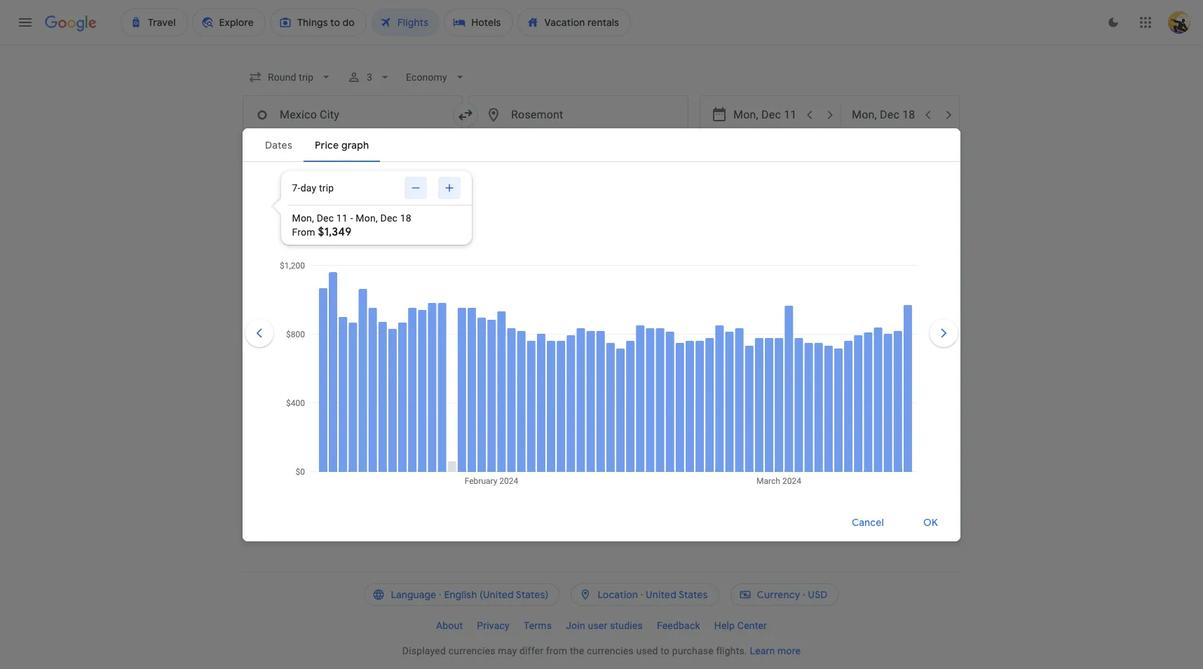 Task type: describe. For each thing, give the bounding box(es) containing it.
1 fees from the left
[[366, 266, 383, 276]]

scroll backward image
[[243, 316, 276, 350]]

cancel
[[852, 516, 884, 529]]

feedback link
[[650, 614, 707, 637]]

2 for 510
[[759, 410, 764, 422]]

trip for 7-
[[319, 182, 334, 193]]

trip for $1,512
[[891, 318, 904, 328]]

flights
[[311, 244, 352, 262]]

dec inside find the best price 'region'
[[348, 199, 366, 212]]

11 – 18
[[369, 199, 396, 212]]

total duration 3 hr 59 min. element
[[516, 353, 608, 369]]

Arrival time: 4:19 AM. text field
[[367, 300, 406, 314]]

min for 3 hr 59 min
[[554, 353, 572, 367]]

about
[[436, 620, 463, 631]]

prices
[[243, 266, 267, 276]]

510 kg co 2
[[706, 405, 764, 422]]

12:20 am – 4:19 am
[[308, 300, 406, 314]]

dec 11 – 18
[[348, 199, 396, 212]]

privacy
[[477, 620, 510, 631]]

11
[[337, 212, 348, 223]]

terms
[[524, 620, 552, 631]]

help
[[714, 620, 735, 631]]

required
[[300, 266, 333, 276]]

privacy link
[[470, 614, 517, 637]]

round trip
[[866, 370, 904, 380]]

departing
[[243, 244, 308, 262]]

min for 4 hr 30 min
[[555, 405, 574, 419]]

departing flights
[[243, 244, 352, 262]]

currency
[[757, 588, 801, 601]]

differ
[[520, 645, 544, 656]]

include
[[270, 266, 298, 276]]

ord for 30
[[540, 422, 557, 432]]

filters
[[283, 145, 310, 158]]

16% inside -16% emissions popup button
[[709, 318, 725, 328]]

10:19 pm
[[361, 353, 406, 367]]

taxes
[[335, 266, 356, 276]]

find the best price region
[[243, 197, 961, 234]]

Arrival time: 9:50 PM. text field
[[361, 405, 403, 419]]

flights.
[[716, 645, 747, 656]]

4
[[516, 405, 523, 419]]

more
[[778, 645, 801, 656]]

english (united states)
[[444, 588, 549, 601]]

together for 4:19 am
[[405, 317, 438, 327]]

- inside 'mon, dec 11 - mon, dec 18 from $1,349'
[[350, 212, 353, 223]]

trip down the 1608 us dollars "text box"
[[891, 370, 904, 380]]

none search field containing all filters (1)
[[243, 65, 977, 186]]

and
[[504, 266, 518, 276]]

clear emissions image
[[414, 135, 447, 168]]

-16% emissions button
[[702, 300, 784, 330]]

co for 510
[[741, 405, 759, 419]]

3 hr 59 min mex – ord
[[516, 353, 572, 379]]

join
[[566, 620, 585, 631]]

scroll forward image
[[927, 316, 961, 350]]

Departure time: 12:20 AM. text field
[[308, 300, 354, 314]]

displayed currencies may differ from the currencies used to purchase flights. learn more
[[402, 645, 801, 656]]

510
[[706, 405, 724, 419]]

1512 US dollars text field
[[873, 300, 904, 314]]

leaves mexico city international airport at 12:20 am on monday, december 11 and arrives at o'hare international airport at 4:19 am on monday, december 11. element
[[308, 300, 406, 314]]

7%
[[709, 423, 720, 433]]

– inside 4 hr 30 min mex – ord
[[534, 422, 540, 432]]

(1)
[[313, 145, 324, 158]]

- down 458
[[706, 370, 709, 380]]

join user studies link
[[559, 614, 650, 637]]

$1,512
[[873, 300, 904, 314]]

booked for 12:20 am – 4:19 am
[[374, 317, 403, 327]]

aeromexico
[[308, 422, 355, 432]]

6:20 pm
[[308, 353, 349, 367]]

ord for 59
[[540, 370, 557, 379]]

total duration 4 hr 30 min. element
[[516, 405, 608, 421]]

prices include required taxes + fees for 3 adults. optional charges and bag fees may apply. passenger assistance
[[243, 266, 688, 276]]

– inside 3 hr 59 min mex – ord
[[534, 370, 540, 379]]

$1,608
[[870, 353, 904, 367]]

3 for 3
[[367, 72, 373, 83]]

mon, dec 11 - mon, dec 18 from $1,349
[[292, 212, 412, 239]]

458
[[706, 353, 725, 367]]

for
[[385, 266, 396, 276]]

ok
[[924, 516, 938, 529]]

volaris for 10:19 pm
[[446, 370, 473, 379]]

2 mon, from the left
[[356, 212, 378, 223]]

+
[[359, 266, 364, 276]]

- inside popup button
[[706, 318, 709, 328]]

round for $1,512
[[866, 318, 888, 328]]

7-day trip
[[292, 182, 334, 193]]

learn more link
[[750, 645, 801, 656]]

assistance
[[645, 266, 688, 276]]

5:20 pm – 9:50 pm
[[308, 405, 403, 419]]

united
[[646, 588, 677, 601]]

 image for 10:19 pm
[[441, 370, 443, 379]]

hr for 3
[[525, 353, 536, 367]]

language
[[391, 588, 436, 601]]

passenger
[[601, 266, 643, 276]]

swap origin and destination. image
[[457, 107, 474, 123]]

united states
[[646, 588, 708, 601]]

18
[[400, 212, 412, 223]]

leaves mexico city international airport at 6:20 pm on monday, december 11 and arrives at o'hare international airport at 10:19 pm on monday, december 11. element
[[308, 353, 406, 367]]

separate tickets booked together for 10:19 pm
[[308, 370, 438, 379]]

learn
[[750, 645, 775, 656]]

location
[[598, 588, 638, 601]]

from
[[546, 645, 568, 656]]

from
[[292, 226, 315, 237]]

$1,512 round trip
[[866, 300, 904, 328]]

emissions inside popup button
[[728, 318, 768, 328]]

2 fees from the left
[[538, 266, 555, 276]]

Departure time: 6:20 PM. text field
[[308, 353, 349, 367]]

$1,349 round trip
[[866, 405, 904, 433]]

user
[[588, 620, 608, 631]]

feedback
[[657, 620, 700, 631]]

round for $1,349
[[866, 423, 888, 433]]

the
[[570, 645, 584, 656]]

about link
[[429, 614, 470, 637]]

help center
[[714, 620, 767, 631]]

kg for 458
[[728, 353, 740, 367]]

separate tickets booked together for 4:19 am
[[308, 317, 438, 327]]

2 nonstop from the top
[[608, 405, 651, 419]]

co for 458
[[743, 353, 760, 367]]



Task type: vqa. For each thing, say whether or not it's contained in the screenshot.


Task type: locate. For each thing, give the bounding box(es) containing it.
kg inside 510 kg co 2
[[726, 405, 739, 419]]

6:20 pm – 10:19 pm
[[308, 353, 406, 367]]

None search field
[[243, 65, 977, 186]]

 image
[[441, 317, 443, 327], [441, 370, 443, 379], [358, 422, 360, 432]]

0 vertical spatial min
[[554, 353, 572, 367]]

– for 10:19 pm
[[352, 353, 359, 367]]

hr left 59
[[525, 353, 536, 367]]

mon,
[[292, 212, 314, 223], [356, 212, 378, 223]]

2 horizontal spatial dec
[[380, 212, 398, 223]]

2 for 458
[[760, 357, 765, 369]]

Return text field
[[852, 96, 917, 134]]

1 vertical spatial co
[[741, 405, 759, 419]]

- down 510
[[706, 423, 709, 433]]

optional
[[435, 266, 468, 276]]

nonstop flight. element
[[608, 353, 651, 369], [608, 405, 651, 421]]

2 vertical spatial mex
[[516, 422, 534, 432]]

$1,349 inside 'mon, dec 11 - mon, dec 18 from $1,349'
[[318, 225, 352, 239]]

– left 4:19 am text box on the top of the page
[[357, 300, 364, 314]]

0 vertical spatial $1,349
[[318, 225, 352, 239]]

2 separate tickets booked together from the top
[[308, 370, 438, 379]]

terms link
[[517, 614, 559, 637]]

may inside 'departing flights' main content
[[557, 266, 573, 276]]

1 tickets from the top
[[345, 317, 371, 327]]

booked down arrival time: 10:19 pm. text field
[[374, 370, 403, 379]]

458 kg co 2
[[706, 353, 765, 369]]

kg right 458
[[728, 353, 740, 367]]

-16% emissions inside popup button
[[706, 318, 768, 328]]

booked for 6:20 pm – 10:19 pm
[[374, 370, 403, 379]]

- right 11
[[350, 212, 353, 223]]

2 up -7% emissions
[[759, 410, 764, 422]]

prices
[[295, 199, 324, 212]]

2 vertical spatial  image
[[358, 422, 360, 432]]

1 horizontal spatial fees
[[538, 266, 555, 276]]

2
[[760, 357, 765, 369], [759, 410, 764, 422]]

less emissions
[[349, 145, 418, 158]]

1 vertical spatial separate tickets booked together
[[308, 370, 438, 379]]

1 round from the top
[[866, 318, 888, 328]]

0 vertical spatial  image
[[441, 317, 443, 327]]

ord down 59
[[540, 370, 557, 379]]

0 vertical spatial separate tickets booked together. this trip includes tickets from multiple airlines. missed connections may be protected by gotogate.. element
[[308, 317, 438, 327]]

16% down 458
[[709, 370, 725, 380]]

2 ord from the top
[[540, 422, 557, 432]]

mex for 3
[[516, 370, 534, 379]]

2 inside 458 kg co 2
[[760, 357, 765, 369]]

-16% emissions
[[706, 318, 768, 328], [706, 370, 768, 380]]

5:20 pm
[[308, 405, 349, 419]]

-16% emissions up 458 kg co 2
[[706, 318, 768, 328]]

dec down the 11 – 18
[[380, 212, 398, 223]]

emissions up 458 kg co 2
[[728, 318, 768, 328]]

currencies down join user studies link
[[587, 645, 634, 656]]

to
[[661, 645, 670, 656]]

1 horizontal spatial $1,349
[[870, 405, 904, 419]]

3 inside 3 hr 59 min mex – ord
[[516, 353, 522, 367]]

2 booked from the top
[[374, 370, 403, 379]]

ok button
[[907, 506, 955, 539]]

2 tickets from the top
[[345, 370, 371, 379]]

$1,349 inside $1,349 round trip
[[870, 405, 904, 419]]

separate tickets booked together. this trip includes tickets from multiple airlines. missed connections may be protected by gotogate.. element down 4:19 am text box on the top of the page
[[308, 317, 438, 327]]

center
[[738, 620, 767, 631]]

trip inside $1,349 round trip
[[891, 423, 904, 433]]

tickets down 12:20 am – 4:19 am
[[345, 317, 371, 327]]

1 vertical spatial booked
[[374, 370, 403, 379]]

1 booked from the top
[[374, 317, 403, 327]]

trip right day
[[319, 182, 334, 193]]

tickets down 6:20 pm – 10:19 pm at bottom left
[[345, 370, 371, 379]]

– for 4:19 am
[[357, 300, 364, 314]]

0 vertical spatial nonstop flight. element
[[608, 353, 651, 369]]

1 vertical spatial together
[[405, 370, 438, 379]]

delta
[[363, 422, 383, 432]]

hr right 4 at bottom left
[[526, 405, 536, 419]]

displayed
[[402, 645, 446, 656]]

1 vertical spatial separate tickets booked together. this trip includes tickets from multiple airlines. missed connections may be protected by gotogate.. element
[[308, 370, 438, 379]]

separate tickets booked together
[[308, 317, 438, 327], [308, 370, 438, 379]]

all filters (1)
[[269, 145, 324, 158]]

mex
[[516, 317, 534, 327], [516, 370, 534, 379], [516, 422, 534, 432]]

mex down 4 at bottom left
[[516, 422, 534, 432]]

ord inside 3 hr 59 min mex – ord
[[540, 370, 557, 379]]

together down the 4:19 am
[[405, 317, 438, 327]]

less emissions button
[[341, 140, 442, 163]]

min
[[554, 353, 572, 367], [555, 405, 574, 419]]

2 currencies from the left
[[587, 645, 634, 656]]

1 vertical spatial min
[[555, 405, 574, 419]]

co inside 458 kg co 2
[[743, 353, 760, 367]]

$1,349 down round trip at the right bottom of page
[[870, 405, 904, 419]]

trip down $1,512
[[891, 318, 904, 328]]

round down $1,512
[[866, 318, 888, 328]]

hr inside 3 hr 59 min mex – ord
[[525, 353, 536, 367]]

 image for 9:50 pm
[[358, 422, 360, 432]]

kg inside 458 kg co 2
[[728, 353, 740, 367]]

1 vertical spatial -16% emissions
[[706, 370, 768, 380]]

$1,349 down 11
[[318, 225, 352, 239]]

1 vertical spatial $1,349
[[870, 405, 904, 419]]

separate down 12:20 am text field
[[308, 317, 343, 327]]

9:50 pm
[[361, 405, 403, 419]]

0 horizontal spatial dec
[[317, 212, 334, 223]]

1 horizontal spatial may
[[557, 266, 573, 276]]

1 vertical spatial nonstop flight. element
[[608, 405, 651, 421]]

track
[[266, 199, 292, 212]]

currencies down the privacy link at the bottom
[[449, 645, 496, 656]]

mex for 4
[[516, 422, 534, 432]]

mex inside 4 hr 30 min mex – ord
[[516, 422, 534, 432]]

2 vertical spatial round
[[866, 423, 888, 433]]

1 16% from the top
[[709, 318, 725, 328]]

mon, down prices
[[292, 212, 314, 223]]

1 vertical spatial ord
[[540, 422, 557, 432]]

round down 1349 us dollars text box
[[866, 423, 888, 433]]

16% up 458
[[709, 318, 725, 328]]

charges
[[470, 266, 502, 276]]

1 separate tickets booked together. this trip includes tickets from multiple airlines. missed connections may be protected by gotogate.. element from the top
[[308, 317, 438, 327]]

2 horizontal spatial 3
[[516, 353, 522, 367]]

0 vertical spatial 16%
[[709, 318, 725, 328]]

2 mex from the top
[[516, 370, 534, 379]]

kg for 510
[[726, 405, 739, 419]]

track prices
[[266, 199, 324, 212]]

separate tickets booked together down arrival time: 10:19 pm. text field
[[308, 370, 438, 379]]

1 vertical spatial separate
[[308, 370, 343, 379]]

all filters (1) button
[[243, 140, 335, 163]]

3
[[367, 72, 373, 83], [399, 266, 403, 276], [516, 353, 522, 367]]

separate down 6:20 pm text box
[[308, 370, 343, 379]]

Arrival time: 10:19 PM. text field
[[361, 353, 406, 367]]

0 vertical spatial ord
[[540, 370, 557, 379]]

1 volaris from the top
[[446, 317, 473, 327]]

trip down 1349 us dollars text box
[[891, 423, 904, 433]]

0 vertical spatial 2
[[760, 357, 765, 369]]

english
[[444, 588, 477, 601]]

- up 458
[[706, 318, 709, 328]]

1 horizontal spatial currencies
[[587, 645, 634, 656]]

separate tickets booked together. this trip includes tickets from multiple airlines. missed connections may be protected by gotogate.. element for 4:19 am
[[308, 317, 438, 327]]

1 vertical spatial mex
[[516, 370, 534, 379]]

0 horizontal spatial mon,
[[292, 212, 314, 223]]

1 mon, from the left
[[292, 212, 314, 223]]

leaves mexico city international airport at 5:20 pm on monday, december 11 and arrives at o'hare international airport at 9:50 pm on monday, december 11. element
[[308, 405, 403, 419]]

3 mex from the top
[[516, 422, 534, 432]]

min right 59
[[554, 353, 572, 367]]

emissions right less
[[372, 145, 418, 158]]

1 currencies from the left
[[449, 645, 496, 656]]

trip inside $1,512 round trip
[[891, 318, 904, 328]]

 image for 4:19 am
[[441, 317, 443, 327]]

-7% emissions
[[706, 423, 763, 433]]

adults.
[[406, 266, 433, 276]]

0 vertical spatial hr
[[525, 353, 536, 367]]

bag
[[521, 266, 535, 276]]

3 round from the top
[[866, 423, 888, 433]]

emissions down 510 kg co 2
[[723, 423, 763, 433]]

min inside 3 hr 59 min mex – ord
[[554, 353, 572, 367]]

may left "apply."
[[557, 266, 573, 276]]

mex up 4 at bottom left
[[516, 370, 534, 379]]

0 vertical spatial 3
[[367, 72, 373, 83]]

0 horizontal spatial 3
[[367, 72, 373, 83]]

ord inside 4 hr 30 min mex – ord
[[540, 422, 557, 432]]

1 ord from the top
[[540, 370, 557, 379]]

7-
[[292, 182, 301, 193]]

cancel button
[[835, 506, 901, 539]]

round inside $1,512 round trip
[[866, 318, 888, 328]]

1349 US dollars text field
[[870, 405, 904, 419]]

1 vertical spatial tickets
[[345, 370, 371, 379]]

emissions inside popup button
[[372, 145, 418, 158]]

– right 6:20 pm text box
[[352, 353, 359, 367]]

separate tickets booked together. this trip includes tickets from multiple airlines. missed connections may be protected by gotogate.. element for 10:19 pm
[[308, 370, 438, 379]]

3 button
[[342, 65, 398, 90]]

0 vertical spatial separate
[[308, 317, 343, 327]]

ord down 30
[[540, 422, 557, 432]]

2 volaris from the top
[[446, 370, 473, 379]]

30
[[539, 405, 552, 419]]

1 vertical spatial 16%
[[709, 370, 725, 380]]

departing flights main content
[[243, 197, 961, 458]]

1 vertical spatial round
[[866, 370, 888, 380]]

2 inside 510 kg co 2
[[759, 410, 764, 422]]

2 together from the top
[[405, 370, 438, 379]]

-
[[350, 212, 353, 223], [706, 318, 709, 328], [706, 370, 709, 380], [706, 423, 709, 433]]

co right 458
[[743, 353, 760, 367]]

used
[[636, 645, 658, 656]]

together for 10:19 pm
[[405, 370, 438, 379]]

2 round from the top
[[866, 370, 888, 380]]

1 vertical spatial kg
[[726, 405, 739, 419]]

together down 10:19 pm
[[405, 370, 438, 379]]

2 nonstop flight. element from the top
[[608, 405, 651, 421]]

0 vertical spatial may
[[557, 266, 573, 276]]

3 for 3 hr 59 min mex – ord
[[516, 353, 522, 367]]

1 horizontal spatial 3
[[399, 266, 403, 276]]

2 right 458
[[760, 357, 765, 369]]

1 horizontal spatial dec
[[348, 199, 366, 212]]

help center link
[[707, 614, 774, 637]]

1 vertical spatial 2
[[759, 410, 764, 422]]

usd
[[808, 588, 828, 601]]

2 separate from the top
[[308, 370, 343, 379]]

1 vertical spatial may
[[498, 645, 517, 656]]

1 horizontal spatial mon,
[[356, 212, 378, 223]]

trip
[[319, 182, 334, 193], [891, 318, 904, 328], [891, 370, 904, 380], [891, 423, 904, 433]]

round inside $1,349 round trip
[[866, 423, 888, 433]]

0 vertical spatial together
[[405, 317, 438, 327]]

Departure text field
[[734, 96, 798, 134]]

0 vertical spatial round
[[866, 318, 888, 328]]

co inside 510 kg co 2
[[741, 405, 759, 419]]

round
[[866, 318, 888, 328], [866, 370, 888, 380], [866, 423, 888, 433]]

-16% emissions down 458 kg co 2
[[706, 370, 768, 380]]

hr for 4
[[526, 405, 536, 419]]

1608 US dollars text field
[[870, 353, 904, 367]]

1 separate tickets booked together from the top
[[308, 317, 438, 327]]

min inside 4 hr 30 min mex – ord
[[555, 405, 574, 419]]

0 vertical spatial nonstop
[[608, 353, 651, 367]]

1 vertical spatial volaris
[[446, 370, 473, 379]]

may
[[557, 266, 573, 276], [498, 645, 517, 656]]

currencies
[[449, 645, 496, 656], [587, 645, 634, 656]]

may left differ
[[498, 645, 517, 656]]

0 vertical spatial mex
[[516, 317, 534, 327]]

co up -7% emissions
[[741, 405, 759, 419]]

tickets for 4:19 am
[[345, 317, 371, 327]]

1 vertical spatial 3
[[399, 266, 403, 276]]

1 mex from the top
[[516, 317, 534, 327]]

all
[[269, 145, 281, 158]]

0 horizontal spatial $1,349
[[318, 225, 352, 239]]

0 vertical spatial -16% emissions
[[706, 318, 768, 328]]

separate tickets booked together. this trip includes tickets from multiple airlines. missed connections may be protected by gotogate.. element
[[308, 317, 438, 327], [308, 370, 438, 379]]

(united
[[480, 588, 514, 601]]

this price for this flight doesn't include overhead bin access. if you need a carry-on bag, use the bags filter to update prices. image
[[853, 351, 870, 368]]

0 vertical spatial volaris
[[446, 317, 473, 327]]

0 vertical spatial separate tickets booked together
[[308, 317, 438, 327]]

0 vertical spatial kg
[[728, 353, 740, 367]]

0 horizontal spatial fees
[[366, 266, 383, 276]]

tickets
[[345, 317, 371, 327], [345, 370, 371, 379]]

apply.
[[576, 266, 599, 276]]

4:19 am
[[367, 300, 406, 314]]

2 separate tickets booked together. this trip includes tickets from multiple airlines. missed connections may be protected by gotogate.. element from the top
[[308, 370, 438, 379]]

59
[[538, 353, 551, 367]]

states)
[[516, 588, 549, 601]]

kg
[[728, 353, 740, 367], [726, 405, 739, 419]]

volaris for 4:19 am
[[446, 317, 473, 327]]

12:20 am
[[308, 300, 354, 314]]

booked down 4:19 am text box on the top of the page
[[374, 317, 403, 327]]

– for 9:50 pm
[[352, 405, 359, 419]]

1 nonstop from the top
[[608, 353, 651, 367]]

1 vertical spatial  image
[[441, 370, 443, 379]]

emissions down 458 kg co 2
[[728, 370, 768, 380]]

1 together from the top
[[405, 317, 438, 327]]

hr inside 4 hr 30 min mex – ord
[[526, 405, 536, 419]]

ord
[[540, 370, 557, 379], [540, 422, 557, 432]]

separate for 12:20 am
[[308, 317, 343, 327]]

– down 59
[[534, 370, 540, 379]]

mex inside 3 hr 59 min mex – ord
[[516, 370, 534, 379]]

3 inside popup button
[[367, 72, 373, 83]]

0 vertical spatial booked
[[374, 317, 403, 327]]

2 16% from the top
[[709, 370, 725, 380]]

1 -16% emissions from the top
[[706, 318, 768, 328]]

fees right bag on the top
[[538, 266, 555, 276]]

trip for $1,349
[[891, 423, 904, 433]]

Departure time: 5:20 PM. text field
[[308, 405, 349, 419]]

0 vertical spatial tickets
[[345, 317, 371, 327]]

fees
[[366, 266, 383, 276], [538, 266, 555, 276]]

1 nonstop flight. element from the top
[[608, 353, 651, 369]]

co
[[743, 353, 760, 367], [741, 405, 759, 419]]

separate for 6:20 pm
[[308, 370, 343, 379]]

mon, down 'dec 11 – 18'
[[356, 212, 378, 223]]

1 vertical spatial hr
[[526, 405, 536, 419]]

4 hr 30 min mex – ord
[[516, 405, 574, 432]]

– right 5:20 pm
[[352, 405, 359, 419]]

2 -16% emissions from the top
[[706, 370, 768, 380]]

1 vertical spatial nonstop
[[608, 405, 651, 419]]

1 separate from the top
[[308, 317, 343, 327]]

day
[[301, 182, 316, 193]]

volaris
[[446, 317, 473, 327], [446, 370, 473, 379]]

round down $1,608
[[866, 370, 888, 380]]

mex up 3 hr 59 min mex – ord
[[516, 317, 534, 327]]

dec up 11
[[348, 199, 366, 212]]

– down 30
[[534, 422, 540, 432]]

purchase
[[672, 645, 714, 656]]

0 horizontal spatial currencies
[[449, 645, 496, 656]]

fees right +
[[366, 266, 383, 276]]

kg up -7% emissions
[[726, 405, 739, 419]]

separate tickets booked together. this trip includes tickets from multiple airlines. missed connections may be protected by gotogate.. element down arrival time: 10:19 pm. text field
[[308, 370, 438, 379]]

dec down learn more about tracked prices image
[[317, 212, 334, 223]]

learn more about tracked prices image
[[327, 199, 339, 212]]

tickets for 10:19 pm
[[345, 370, 371, 379]]

0 horizontal spatial may
[[498, 645, 517, 656]]

min right 30
[[555, 405, 574, 419]]

booked
[[374, 317, 403, 327], [374, 370, 403, 379]]

less
[[349, 145, 370, 158]]

separate tickets booked together down 4:19 am text box on the top of the page
[[308, 317, 438, 327]]

0 vertical spatial co
[[743, 353, 760, 367]]

2 vertical spatial 3
[[516, 353, 522, 367]]



